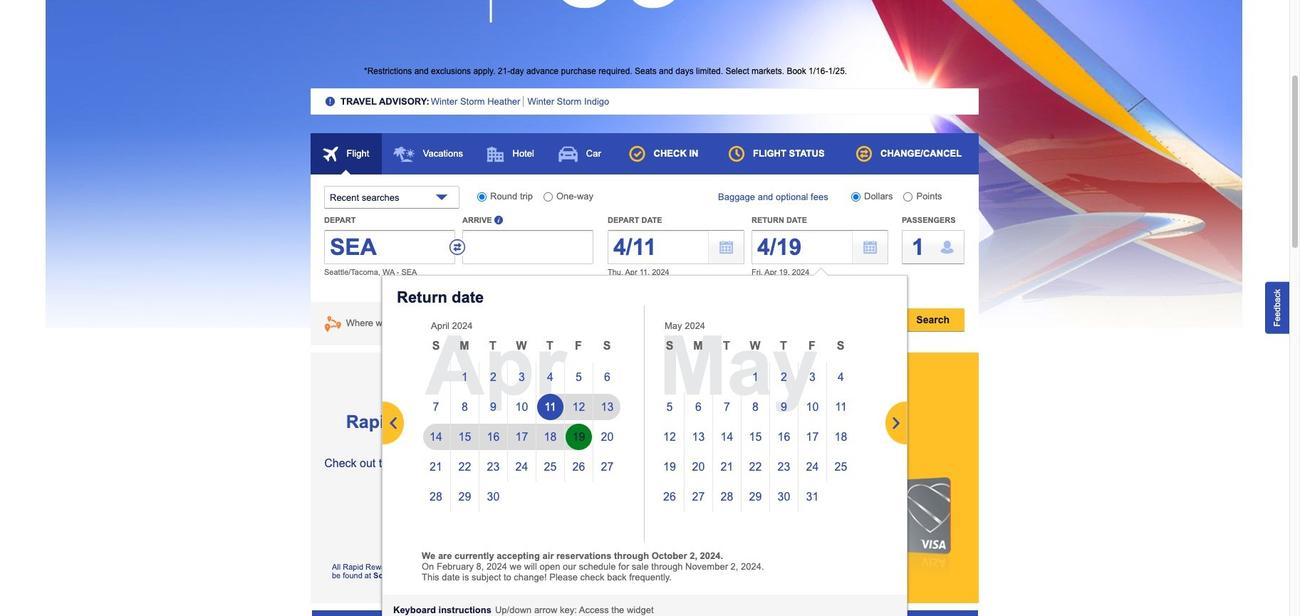 Task type: vqa. For each thing, say whether or not it's contained in the screenshot.
depart date in mm/dd/yyyy format, valid dates from jan 9, 2024 to oct 2, 2024. to use a date picker press the down arrow. 'text field'
no



Task type: locate. For each thing, give the bounding box(es) containing it.
friday cell
[[565, 333, 593, 363], [798, 333, 827, 363]]

1 horizontal spatial friday cell
[[798, 333, 827, 363]]

0 horizontal spatial friday cell
[[565, 333, 593, 363]]

1 wednesday cell from the left
[[507, 333, 536, 363]]

None text field
[[324, 230, 455, 264], [463, 230, 594, 264], [324, 230, 455, 264], [463, 230, 594, 264]]

saturday cell
[[593, 333, 622, 363], [827, 333, 855, 363]]

1 saturday cell from the left
[[593, 333, 622, 363]]

0 horizontal spatial wednesday cell
[[507, 333, 536, 363]]

None radio
[[852, 192, 861, 202]]

1 horizontal spatial wednesday cell
[[741, 333, 770, 363]]

2 saturday cell from the left
[[827, 333, 855, 363]]

monday cell for 2nd saturday cell from the left
[[684, 333, 713, 363]]

tab list
[[311, 133, 979, 191]]

1 sunday cell from the left
[[422, 333, 450, 363]]

wednesday cell
[[507, 333, 536, 363], [741, 333, 770, 363]]

1 horizontal spatial tuesday cell
[[713, 333, 741, 363]]

tuesday cell
[[479, 333, 507, 363], [713, 333, 741, 363]]

0 horizontal spatial monday cell
[[450, 333, 479, 363]]

1 friday cell from the left
[[565, 333, 593, 363]]

monday cell for 2nd saturday cell from the right
[[450, 333, 479, 363]]

0 horizontal spatial saturday cell
[[593, 333, 622, 363]]

2 tuesday cell from the left
[[713, 333, 741, 363]]

tuesday cell for monday cell corresponding to 2nd saturday cell from the right
[[479, 333, 507, 363]]

2 sunday cell from the left
[[656, 333, 684, 363]]

2 friday cell from the left
[[798, 333, 827, 363]]

Passengers count. Opens flyout. text field
[[902, 230, 965, 264]]

1 thursday cell from the left
[[536, 333, 565, 363]]

1 horizontal spatial monday cell
[[684, 333, 713, 363]]

monday cell
[[450, 333, 479, 363], [684, 333, 713, 363]]

0 horizontal spatial sunday cell
[[422, 333, 450, 363]]

sunday cell
[[422, 333, 450, 363], [656, 333, 684, 363]]

1 monday cell from the left
[[450, 333, 479, 363]]

sunday cell for monday cell corresponding to 2nd saturday cell from the right
[[422, 333, 450, 363]]

2 monday cell from the left
[[684, 333, 713, 363]]

0 horizontal spatial tuesday cell
[[479, 333, 507, 363]]

wednesday cell for 2nd saturday cell from the left monday cell
[[741, 333, 770, 363]]

wanna get away sale logo image
[[364, 0, 493, 23]]

wednesday cell for monday cell corresponding to 2nd saturday cell from the right
[[507, 333, 536, 363]]

1 horizontal spatial sunday cell
[[656, 333, 684, 363]]

1 horizontal spatial thursday cell
[[770, 333, 798, 363]]

1 horizontal spatial saturday cell
[[827, 333, 855, 363]]

thursday cell
[[536, 333, 565, 363], [770, 333, 798, 363]]

1 tuesday cell from the left
[[479, 333, 507, 363]]

2 wednesday cell from the left
[[741, 333, 770, 363]]

None radio
[[478, 192, 487, 202], [544, 192, 553, 202], [904, 192, 913, 202], [478, 192, 487, 202], [544, 192, 553, 202], [904, 192, 913, 202]]

2 thursday cell from the left
[[770, 333, 798, 363]]

friday cell for wednesday cell related to 2nd saturday cell from the left monday cell's thursday cell
[[798, 333, 827, 363]]

0 horizontal spatial thursday cell
[[536, 333, 565, 363]]

Depart Date in mm/dd/yyyy format, valid dates from Jan 16, 2024 to Oct 2, 2024. To use a date picker press the down arrow. text field
[[608, 230, 745, 264]]



Task type: describe. For each thing, give the bounding box(es) containing it.
thursday cell for monday cell corresponding to 2nd saturday cell from the right wednesday cell
[[536, 333, 565, 363]]

tuesday cell for 2nd saturday cell from the left monday cell
[[713, 333, 741, 363]]

thursday cell for wednesday cell related to 2nd saturday cell from the left monday cell
[[770, 333, 798, 363]]

friday cell for monday cell corresponding to 2nd saturday cell from the right wednesday cell thursday cell
[[565, 333, 593, 363]]

Recent searches text field
[[324, 186, 460, 209]]

sunday cell for 2nd saturday cell from the left monday cell
[[656, 333, 684, 363]]

Return date in mm/dd/yyyy format, valid dates from Apr 11, 2024 to Oct 2, 2024. To use a date picker press the down arrow. text field
[[752, 230, 889, 264]]



